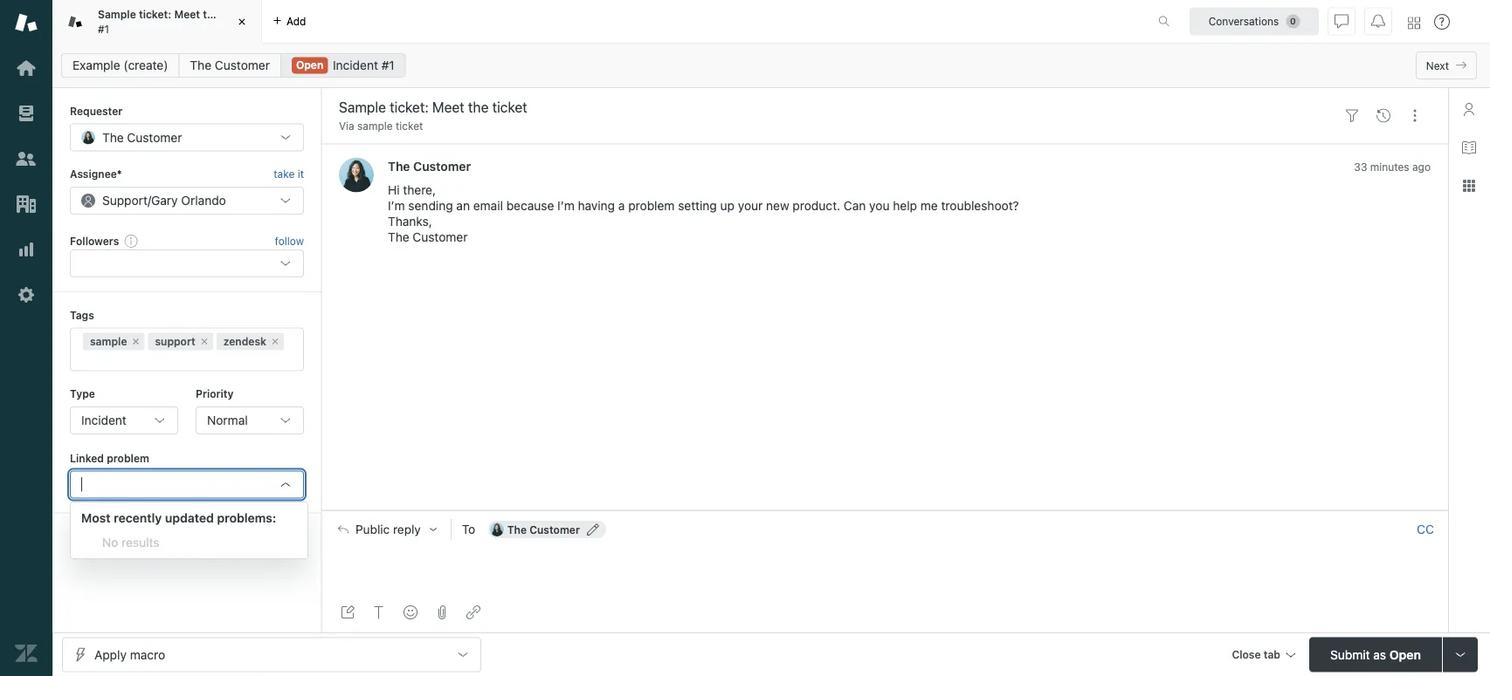Task type: locate. For each thing, give the bounding box(es) containing it.
the customer link down "close" icon
[[179, 53, 281, 78]]

open down 'add'
[[296, 59, 323, 71]]

sample
[[357, 120, 393, 132], [90, 336, 127, 348]]

conversations button
[[1190, 7, 1319, 35]]

#1 down sample in the top of the page
[[98, 23, 109, 35]]

1 horizontal spatial problem
[[628, 199, 675, 213]]

problem inside hi there, i'm sending an email because i'm having a problem setting up your new product. can you help me troubleshoot? thanks, the customer
[[628, 199, 675, 213]]

problem right a
[[628, 199, 675, 213]]

ticket:
[[139, 8, 171, 21]]

sample right via
[[357, 120, 393, 132]]

hi
[[388, 183, 400, 197]]

incident up via
[[333, 58, 378, 72]]

0 horizontal spatial incident
[[81, 414, 127, 428]]

customer up /
[[127, 130, 182, 144]]

add attachment image
[[435, 606, 449, 620]]

support / gary orlando
[[102, 193, 226, 208]]

displays possible ticket submission types image
[[1453, 648, 1467, 662]]

type
[[70, 388, 95, 401]]

1 horizontal spatial remove image
[[199, 337, 209, 347]]

the
[[190, 58, 211, 72], [102, 130, 124, 144], [388, 159, 410, 173], [388, 230, 409, 244], [507, 524, 527, 536]]

0 horizontal spatial remove image
[[131, 337, 141, 347]]

ticket inside sample ticket: meet the ticket #1
[[222, 8, 252, 21]]

priority
[[196, 388, 234, 401]]

incident inside secondary element
[[333, 58, 378, 72]]

the customer down "close" icon
[[190, 58, 270, 72]]

example
[[72, 58, 120, 72]]

2 remove image from the left
[[199, 337, 209, 347]]

0 vertical spatial the customer link
[[179, 53, 281, 78]]

the customer inside secondary element
[[190, 58, 270, 72]]

1 horizontal spatial open
[[1389, 648, 1421, 662]]

normal
[[207, 414, 248, 428]]

there,
[[403, 183, 436, 197]]

meet
[[174, 8, 200, 21]]

customer down sending
[[413, 230, 468, 244]]

the down sample ticket: meet the ticket #1
[[190, 58, 211, 72]]

get help image
[[1434, 14, 1450, 30]]

problem down incident popup button
[[107, 452, 149, 465]]

0 vertical spatial sample
[[357, 120, 393, 132]]

setting
[[678, 199, 717, 213]]

ticket right the the in the top of the page
[[222, 8, 252, 21]]

i'm down hi
[[388, 199, 405, 213]]

open
[[296, 59, 323, 71], [1389, 648, 1421, 662]]

incident button
[[70, 407, 178, 435]]

follow button
[[275, 233, 304, 249]]

apply
[[94, 648, 127, 662]]

tags
[[70, 309, 94, 322]]

next
[[1426, 59, 1449, 72]]

remove image left support at left
[[131, 337, 141, 347]]

most
[[81, 511, 111, 526]]

1 vertical spatial incident
[[81, 414, 127, 428]]

i'm
[[388, 199, 405, 213], [557, 199, 574, 213]]

remove image for sample
[[131, 337, 141, 347]]

knowledge image
[[1462, 141, 1476, 155]]

0 horizontal spatial sample
[[90, 336, 127, 348]]

incident inside popup button
[[81, 414, 127, 428]]

#1 up via sample ticket
[[381, 58, 395, 72]]

1 vertical spatial the customer link
[[388, 159, 471, 173]]

the right customer@example.com image on the left bottom of page
[[507, 524, 527, 536]]

customer inside requester element
[[127, 130, 182, 144]]

normal button
[[196, 407, 304, 435]]

requester
[[70, 105, 123, 117]]

troubleshoot?
[[941, 199, 1019, 213]]

you
[[869, 199, 890, 213]]

follow
[[275, 235, 304, 247]]

sample down tags
[[90, 336, 127, 348]]

tab
[[52, 0, 262, 44]]

tabs tab list
[[52, 0, 1140, 44]]

0 horizontal spatial open
[[296, 59, 323, 71]]

remove image right support at left
[[199, 337, 209, 347]]

close tab button
[[1224, 638, 1302, 676]]

ticket
[[222, 8, 252, 21], [396, 120, 423, 132]]

your
[[738, 199, 763, 213]]

secondary element
[[52, 48, 1490, 83]]

1 horizontal spatial i'm
[[557, 199, 574, 213]]

1 horizontal spatial #1
[[381, 58, 395, 72]]

1 vertical spatial ticket
[[396, 120, 423, 132]]

tab containing sample ticket: meet the ticket
[[52, 0, 262, 44]]

views image
[[15, 102, 38, 125]]

/
[[148, 193, 151, 208]]

open right as
[[1389, 648, 1421, 662]]

0 vertical spatial problem
[[628, 199, 675, 213]]

linked problem
[[70, 452, 149, 465]]

linked problem list box
[[70, 502, 308, 560]]

an
[[456, 199, 470, 213]]

customer down "close" icon
[[215, 58, 270, 72]]

i'm left 'having'
[[557, 199, 574, 213]]

#1
[[98, 23, 109, 35], [381, 58, 395, 72]]

new
[[766, 199, 789, 213]]

ticket right via
[[396, 120, 423, 132]]

example (create)
[[72, 58, 168, 72]]

insert emojis image
[[404, 606, 417, 620]]

customers image
[[15, 148, 38, 170]]

0 vertical spatial #1
[[98, 23, 109, 35]]

the customer link
[[179, 53, 281, 78], [388, 159, 471, 173]]

0 horizontal spatial i'm
[[388, 199, 405, 213]]

the customer
[[190, 58, 270, 72], [102, 130, 182, 144], [388, 159, 471, 173], [507, 524, 580, 536]]

1 remove image from the left
[[131, 337, 141, 347]]

0 vertical spatial ticket
[[222, 8, 252, 21]]

0 horizontal spatial the customer link
[[179, 53, 281, 78]]

me
[[920, 199, 938, 213]]

incident #1
[[333, 58, 395, 72]]

the customer link up there,
[[388, 159, 471, 173]]

avatar image
[[339, 158, 374, 193]]

close tab
[[1232, 649, 1280, 662]]

public reply
[[355, 523, 421, 537]]

recently
[[114, 511, 162, 526]]

the down requester
[[102, 130, 124, 144]]

remove image
[[131, 337, 141, 347], [199, 337, 209, 347]]

customer
[[215, 58, 270, 72], [127, 130, 182, 144], [413, 159, 471, 173], [413, 230, 468, 244], [529, 524, 580, 536]]

most recently updated problems:
[[81, 511, 276, 526]]

submit as open
[[1330, 648, 1421, 662]]

1 horizontal spatial incident
[[333, 58, 378, 72]]

the inside requester element
[[102, 130, 124, 144]]

the customer down requester
[[102, 130, 182, 144]]

1 vertical spatial open
[[1389, 648, 1421, 662]]

the customer link inside secondary element
[[179, 53, 281, 78]]

incident down type
[[81, 414, 127, 428]]

sample
[[98, 8, 136, 21]]

email
[[473, 199, 503, 213]]

#1 inside sample ticket: meet the ticket #1
[[98, 23, 109, 35]]

0 horizontal spatial problem
[[107, 452, 149, 465]]

0 vertical spatial open
[[296, 59, 323, 71]]

reply
[[393, 523, 421, 537]]

format text image
[[372, 606, 386, 620]]

problems:
[[217, 511, 276, 526]]

0 vertical spatial incident
[[333, 58, 378, 72]]

Subject field
[[335, 97, 1333, 118]]

filter image
[[1345, 109, 1359, 123]]

minutes
[[1370, 161, 1409, 173]]

problem
[[628, 199, 675, 213], [107, 452, 149, 465]]

the inside secondary element
[[190, 58, 211, 72]]

incident
[[333, 58, 378, 72], [81, 414, 127, 428]]

33 minutes ago text field
[[1354, 161, 1431, 173]]

public reply button
[[322, 512, 450, 548]]

hide composer image
[[878, 504, 892, 518]]

1 horizontal spatial the customer link
[[388, 159, 471, 173]]

add link (cmd k) image
[[466, 606, 480, 620]]

close image
[[233, 13, 251, 31]]

gary
[[151, 193, 178, 208]]

2 i'm from the left
[[557, 199, 574, 213]]

1 vertical spatial #1
[[381, 58, 395, 72]]

0 horizontal spatial #1
[[98, 23, 109, 35]]

1 horizontal spatial ticket
[[396, 120, 423, 132]]

followers element
[[70, 250, 304, 278]]

0 horizontal spatial ticket
[[222, 8, 252, 21]]

the down the "thanks,"
[[388, 230, 409, 244]]

orlando
[[181, 193, 226, 208]]



Task type: describe. For each thing, give the bounding box(es) containing it.
remove image
[[270, 337, 280, 347]]

support
[[102, 193, 148, 208]]

1 horizontal spatial sample
[[357, 120, 393, 132]]

customer inside hi there, i'm sending an email because i'm having a problem setting up your new product. can you help me troubleshoot? thanks, the customer
[[413, 230, 468, 244]]

the customer inside requester element
[[102, 130, 182, 144]]

the customer up there,
[[388, 159, 471, 173]]

as
[[1373, 648, 1386, 662]]

because
[[506, 199, 554, 213]]

info on adding followers image
[[124, 234, 138, 248]]

followers
[[70, 235, 119, 247]]

main element
[[0, 0, 52, 677]]

linked
[[70, 452, 104, 465]]

assignee*
[[70, 168, 122, 180]]

via
[[339, 120, 354, 132]]

example (create) button
[[61, 53, 179, 78]]

product.
[[793, 199, 840, 213]]

ticket actions image
[[1408, 109, 1422, 123]]

no
[[102, 536, 118, 550]]

the up hi
[[388, 159, 410, 173]]

#1 inside secondary element
[[381, 58, 395, 72]]

tab
[[1264, 649, 1280, 662]]

via sample ticket
[[339, 120, 423, 132]]

incident for incident
[[81, 414, 127, 428]]

hi there, i'm sending an email because i'm having a problem setting up your new product. can you help me troubleshoot? thanks, the customer
[[388, 183, 1019, 244]]

zendesk products image
[[1408, 17, 1420, 29]]

assignee* element
[[70, 187, 304, 215]]

public
[[355, 523, 390, 537]]

33 minutes ago
[[1354, 161, 1431, 173]]

organizations image
[[15, 193, 38, 216]]

add
[[286, 15, 306, 28]]

next button
[[1416, 52, 1477, 79]]

up
[[720, 199, 735, 213]]

zendesk support image
[[15, 11, 38, 34]]

draft mode image
[[341, 606, 355, 620]]

remove image for support
[[199, 337, 209, 347]]

open inside secondary element
[[296, 59, 323, 71]]

submit
[[1330, 648, 1370, 662]]

get started image
[[15, 57, 38, 79]]

notifications image
[[1371, 14, 1385, 28]]

support
[[155, 336, 195, 348]]

sample ticket: meet the ticket #1
[[98, 8, 252, 35]]

edit user image
[[587, 524, 599, 536]]

macro
[[130, 648, 165, 662]]

customer left edit user icon at the bottom left of page
[[529, 524, 580, 536]]

incident for incident #1
[[333, 58, 378, 72]]

conversations
[[1209, 15, 1279, 28]]

cc button
[[1417, 522, 1434, 538]]

the customer right customer@example.com image on the left bottom of page
[[507, 524, 580, 536]]

take
[[274, 168, 295, 180]]

updated
[[165, 511, 214, 526]]

admin image
[[15, 284, 38, 307]]

customer up there,
[[413, 159, 471, 173]]

help
[[893, 199, 917, 213]]

thanks,
[[388, 214, 432, 229]]

having
[[578, 199, 615, 213]]

the inside hi there, i'm sending an email because i'm having a problem setting up your new product. can you help me troubleshoot? thanks, the customer
[[388, 230, 409, 244]]

sending
[[408, 199, 453, 213]]

it
[[298, 168, 304, 180]]

Linked problem field
[[81, 477, 272, 493]]

customer@example.com image
[[490, 523, 504, 537]]

customer inside secondary element
[[215, 58, 270, 72]]

take it
[[274, 168, 304, 180]]

cc
[[1417, 523, 1434, 537]]

apps image
[[1462, 179, 1476, 193]]

to
[[462, 523, 475, 537]]

1 i'm from the left
[[388, 199, 405, 213]]

a
[[618, 199, 625, 213]]

results
[[122, 536, 159, 550]]

events image
[[1376, 109, 1390, 123]]

apply macro
[[94, 648, 165, 662]]

zendesk image
[[15, 643, 38, 666]]

linked problem element
[[70, 471, 304, 499]]

can
[[844, 199, 866, 213]]

(create)
[[124, 58, 168, 72]]

33
[[1354, 161, 1367, 173]]

1 vertical spatial problem
[[107, 452, 149, 465]]

ago
[[1412, 161, 1431, 173]]

take it button
[[274, 165, 304, 183]]

the
[[203, 8, 220, 21]]

add button
[[262, 0, 317, 43]]

button displays agent's chat status as invisible. image
[[1335, 14, 1349, 28]]

requester element
[[70, 123, 304, 151]]

close
[[1232, 649, 1261, 662]]

zendesk
[[223, 336, 266, 348]]

no results
[[102, 536, 159, 550]]

reporting image
[[15, 238, 38, 261]]

1 vertical spatial sample
[[90, 336, 127, 348]]

customer context image
[[1462, 102, 1476, 116]]



Task type: vqa. For each thing, say whether or not it's contained in the screenshot.
Macros
no



